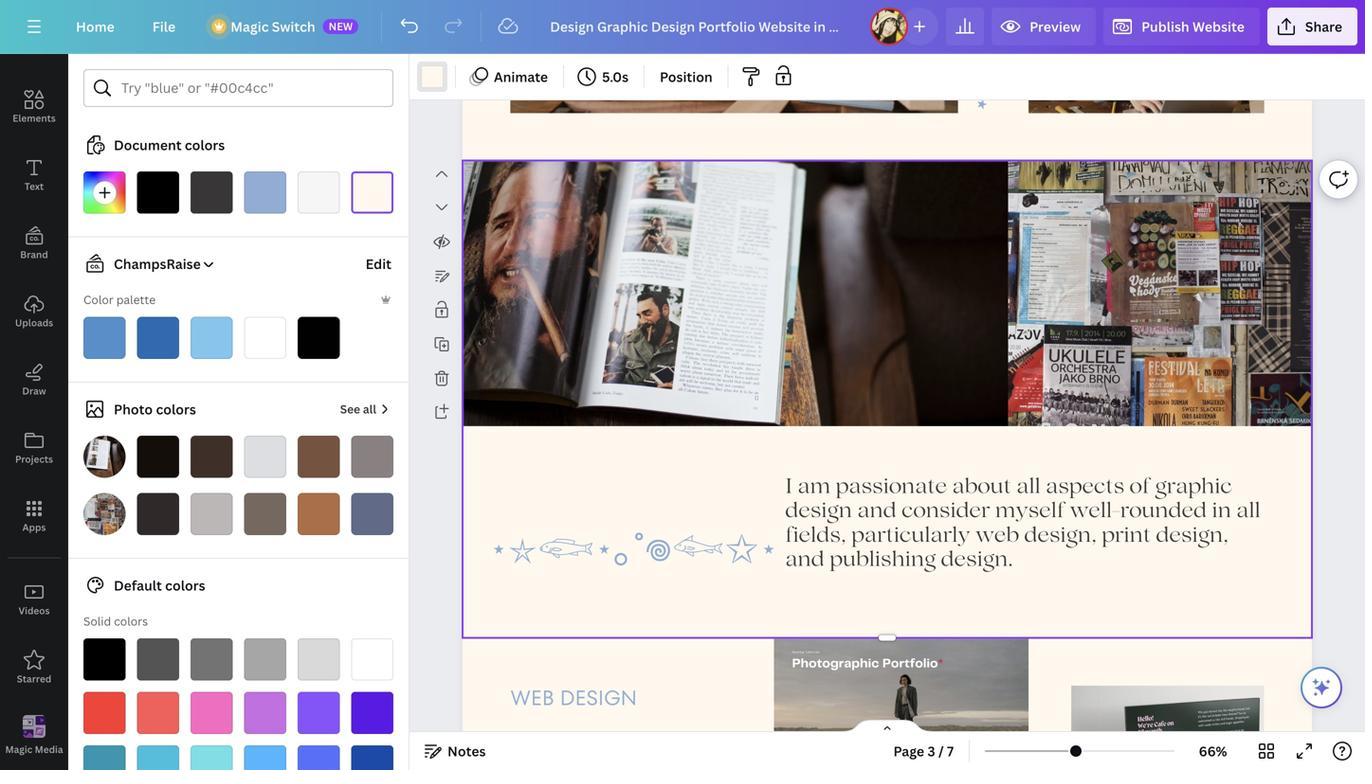 Task type: vqa. For each thing, say whether or not it's contained in the screenshot.
the video at the right of page
no



Task type: locate. For each thing, give the bounding box(es) containing it.
all
[[363, 401, 376, 417], [1017, 478, 1041, 498], [1236, 502, 1261, 523]]

magic media button
[[0, 702, 68, 771]]

#150d09 image
[[137, 436, 179, 478]]

and down fields,
[[785, 551, 825, 572]]

solid colors
[[83, 614, 148, 629]]

1 horizontal spatial web
[[975, 527, 1019, 547]]

1 vertical spatial and
[[785, 551, 825, 572]]

0 vertical spatial all
[[363, 401, 376, 417]]

0 vertical spatial design
[[785, 502, 852, 523]]

web
[[975, 527, 1019, 547], [510, 684, 554, 713]]

gray #a6a6a6 image
[[244, 639, 286, 681], [244, 639, 286, 681]]

#ffffff image
[[244, 317, 286, 359], [244, 317, 286, 359]]

particularly
[[851, 527, 970, 547]]

magic
[[231, 18, 269, 36], [5, 743, 32, 756]]

starred button
[[0, 634, 68, 702]]

gray #737373 image
[[191, 639, 233, 681], [191, 639, 233, 681]]

see
[[340, 401, 360, 417]]

colors for default colors
[[165, 577, 205, 595]]

1 horizontal spatial design
[[785, 502, 852, 523]]

magic left media
[[5, 743, 32, 756]]

default colors
[[114, 577, 205, 595]]

starred
[[17, 673, 51, 686]]

switch
[[272, 18, 315, 36]]

0 horizontal spatial all
[[363, 401, 376, 417]]

1 horizontal spatial all
[[1017, 478, 1041, 498]]

#75c6ef image
[[191, 317, 233, 359], [191, 317, 233, 359]]

all right in
[[1236, 502, 1261, 523]]

preview button
[[992, 8, 1096, 46]]

#dbdee2 image
[[244, 436, 286, 478]]

#8badd6 image
[[244, 172, 286, 214], [244, 172, 286, 214]]

#010101 image
[[298, 317, 340, 359]]

#312828 image
[[137, 493, 179, 536]]

magenta #cb6ce6 image
[[244, 693, 286, 735], [244, 693, 286, 735]]

colors right default
[[165, 577, 205, 595]]

design, down rounded
[[1156, 527, 1229, 547]]

66%
[[1199, 743, 1227, 761]]

file button
[[137, 8, 191, 46]]

3
[[928, 743, 935, 761]]

i
[[785, 478, 793, 498]]

bright red #ff3131 image
[[83, 693, 126, 735]]

colors
[[185, 136, 225, 154], [156, 401, 196, 419], [165, 577, 205, 595], [114, 614, 148, 629]]

animate button
[[464, 62, 556, 92]]

add a new color image
[[83, 172, 126, 214]]

publishing
[[830, 551, 936, 572]]

text button
[[0, 141, 68, 210]]

photo colors
[[114, 401, 196, 419]]

home
[[76, 18, 114, 36]]

uploads
[[15, 317, 53, 329]]

page 3 / 7
[[894, 743, 954, 761]]

#79523d image
[[298, 436, 340, 478], [298, 436, 340, 478]]

about
[[952, 478, 1011, 498]]

2 vertical spatial all
[[1236, 502, 1261, 523]]

fields,
[[785, 527, 846, 547]]

0 vertical spatial and
[[857, 502, 897, 523]]

1 horizontal spatial magic
[[231, 18, 269, 36]]

color palette
[[83, 292, 156, 308]]

am
[[798, 478, 831, 498]]

#000000 image
[[137, 172, 179, 214]]

main menu bar
[[0, 0, 1365, 54]]

violet #5e17eb image
[[351, 693, 393, 735], [351, 693, 393, 735]]

light blue #38b6ff image
[[244, 746, 286, 771]]

brand
[[20, 248, 48, 261]]

print
[[1102, 527, 1151, 547]]

magic for magic switch
[[231, 18, 269, 36]]

#166bb5 image
[[137, 317, 179, 359]]

light blue #38b6ff image
[[244, 746, 286, 771]]

colors right document
[[185, 136, 225, 154]]

design, down myself
[[1024, 527, 1097, 547]]

colors for solid colors
[[114, 614, 148, 629]]

page 3 / 7 button
[[886, 737, 961, 767]]

graphic
[[1155, 478, 1232, 498]]

champsraise button
[[76, 253, 216, 275]]

position button
[[652, 62, 720, 92]]

solid
[[83, 614, 111, 629]]

⋆⭒𓆟⋆｡˚𖦹𓆜✩⋆
[[489, 520, 778, 578]]

design button
[[0, 5, 68, 73]]

web design
[[510, 684, 637, 713]]

colors right solid
[[114, 614, 148, 629]]

1 vertical spatial all
[[1017, 478, 1041, 498]]

aqua blue #0cc0df image
[[137, 746, 179, 771], [137, 746, 179, 771]]

all up myself
[[1017, 478, 1041, 498]]

palette
[[116, 292, 156, 308]]

publish
[[1141, 18, 1189, 36]]

design
[[785, 502, 852, 523], [560, 684, 637, 713]]

#f6f6f6 image
[[298, 172, 340, 214], [298, 172, 340, 214]]

share button
[[1267, 8, 1358, 46]]

0 horizontal spatial magic
[[5, 743, 32, 756]]

pink #ff66c4 image
[[191, 693, 233, 735]]

0 vertical spatial web
[[975, 527, 1019, 547]]

apps
[[22, 521, 46, 534]]

#4890cd image
[[83, 317, 126, 359]]

black #000000 image
[[83, 639, 126, 681], [83, 639, 126, 681]]

draw button
[[0, 346, 68, 414]]

home link
[[61, 8, 130, 46]]

0 vertical spatial magic
[[231, 18, 269, 36]]

#fff8ed image
[[421, 65, 444, 88], [351, 172, 393, 214], [351, 172, 393, 214]]

champsraise
[[114, 255, 201, 273]]

royal blue #5271ff image
[[298, 746, 340, 771], [298, 746, 340, 771]]

rounded
[[1120, 502, 1207, 523]]

magic media
[[5, 743, 63, 756]]

dark gray #545454 image
[[137, 639, 179, 681], [137, 639, 179, 681]]

text
[[25, 180, 44, 193]]

elements button
[[0, 73, 68, 141]]

page
[[894, 743, 924, 761]]

uploads button
[[0, 278, 68, 346]]

and down passionate at the bottom of the page
[[857, 502, 897, 523]]

#b26c42 image
[[298, 493, 340, 536], [298, 493, 340, 536]]

#8b8081 image
[[351, 436, 393, 478], [351, 436, 393, 478]]

all right see
[[363, 401, 376, 417]]

purple #8c52ff image
[[298, 693, 340, 735], [298, 693, 340, 735]]

aspects
[[1046, 478, 1125, 498]]

show pages image
[[842, 720, 933, 735]]

website
[[1193, 18, 1245, 36]]

design.
[[941, 551, 1013, 572]]

2 design, from the left
[[1156, 527, 1229, 547]]

elements
[[13, 112, 56, 125]]

design,
[[1024, 527, 1097, 547], [1156, 527, 1229, 547]]

1 design, from the left
[[1024, 527, 1097, 547]]

position
[[660, 68, 713, 86]]

light gray #d9d9d9 image
[[298, 639, 340, 681], [298, 639, 340, 681]]

coral red #ff5757 image
[[137, 693, 179, 735]]

coral red #ff5757 image
[[137, 693, 179, 735]]

0 horizontal spatial design
[[560, 684, 637, 713]]

colors right photo
[[156, 401, 196, 419]]

#78685e image
[[244, 493, 286, 536]]

share
[[1305, 18, 1342, 36]]

#bcb7b6 image
[[191, 493, 233, 536], [191, 493, 233, 536]]

0 horizontal spatial design,
[[1024, 527, 1097, 547]]

1 vertical spatial magic
[[5, 743, 32, 756]]

#5e6b89 image
[[351, 493, 393, 536], [351, 493, 393, 536]]

magic left the switch
[[231, 18, 269, 36]]

#166bb5 image
[[137, 317, 179, 359]]

cobalt blue #004aad image
[[351, 746, 393, 771]]

turquoise blue #5ce1e6 image
[[191, 746, 233, 771]]

i am passionate about all aspects of graphic design and consider myself well-rounded in all fields, particularly web design, print design, and publishing design.
[[785, 478, 1261, 572]]

design
[[18, 44, 50, 56]]

magic inside main menu bar
[[231, 18, 269, 36]]

notes
[[447, 743, 486, 761]]

2 horizontal spatial all
[[1236, 502, 1261, 523]]

colors for document colors
[[185, 136, 225, 154]]

1 horizontal spatial design,
[[1156, 527, 1229, 547]]

1 vertical spatial web
[[510, 684, 554, 713]]

#393636 image
[[191, 172, 233, 214], [191, 172, 233, 214]]

and
[[857, 502, 897, 523], [785, 551, 825, 572]]

magic inside button
[[5, 743, 32, 756]]

projects button
[[0, 414, 68, 483]]



Task type: describe. For each thing, give the bounding box(es) containing it.
turquoise blue #5ce1e6 image
[[191, 746, 233, 771]]

apps button
[[0, 483, 68, 551]]

edit button
[[364, 245, 393, 283]]

white #ffffff image
[[351, 639, 393, 681]]

#000000 image
[[137, 172, 179, 214]]

dark turquoise #0097b2 image
[[83, 746, 126, 771]]

0 horizontal spatial and
[[785, 551, 825, 572]]

document colors
[[114, 136, 225, 154]]

5.0s button
[[572, 62, 636, 92]]

colors for photo colors
[[156, 401, 196, 419]]

white #ffffff image
[[351, 639, 393, 681]]

myself
[[995, 502, 1065, 523]]

publish website
[[1141, 18, 1245, 36]]

preview
[[1030, 18, 1081, 36]]

projects
[[15, 453, 53, 466]]

new
[[329, 19, 353, 33]]

pink #ff66c4 image
[[191, 693, 233, 735]]

design inside i am passionate about all aspects of graphic design and consider myself well-rounded in all fields, particularly web design, print design, and publishing design.
[[785, 502, 852, 523]]

animate
[[494, 68, 548, 86]]

7
[[947, 743, 954, 761]]

/
[[938, 743, 944, 761]]

1 horizontal spatial and
[[857, 502, 897, 523]]

#78685e image
[[244, 493, 286, 536]]

magic switch
[[231, 18, 315, 36]]

Try "blue" or "#00c4cc" search field
[[121, 70, 381, 106]]

see all
[[340, 401, 376, 417]]

magic for magic media
[[5, 743, 32, 756]]

document
[[114, 136, 182, 154]]

#4890cd image
[[83, 317, 126, 359]]

cobalt blue #004aad image
[[351, 746, 393, 771]]

all inside button
[[363, 401, 376, 417]]

Design title text field
[[535, 8, 863, 46]]

brand button
[[0, 210, 68, 278]]

file
[[152, 18, 176, 36]]

#150d09 image
[[137, 436, 179, 478]]

see all button
[[338, 391, 393, 428]]

#010101 image
[[298, 317, 340, 359]]

#412f28 image
[[191, 436, 233, 478]]

#fff8ed image
[[421, 65, 444, 88]]

notes button
[[417, 737, 493, 767]]

of
[[1130, 478, 1150, 498]]

well-
[[1070, 502, 1120, 523]]

color
[[83, 292, 114, 308]]

consider
[[902, 502, 990, 523]]

5.0s
[[602, 68, 629, 86]]

edit
[[366, 255, 392, 273]]

canva assistant image
[[1310, 677, 1333, 700]]

66% button
[[1182, 737, 1244, 767]]

add a new color image
[[83, 172, 126, 214]]

photo
[[114, 401, 153, 419]]

videos button
[[0, 566, 68, 634]]

in
[[1212, 502, 1231, 523]]

#412f28 image
[[191, 436, 233, 478]]

bright red #ff3131 image
[[83, 693, 126, 735]]

0 horizontal spatial web
[[510, 684, 554, 713]]

default
[[114, 577, 162, 595]]

web inside i am passionate about all aspects of graphic design and consider myself well-rounded in all fields, particularly web design, print design, and publishing design.
[[975, 527, 1019, 547]]

draw
[[22, 385, 46, 398]]

media
[[35, 743, 63, 756]]

1 vertical spatial design
[[560, 684, 637, 713]]

videos
[[19, 605, 50, 618]]

#dbdee2 image
[[244, 436, 286, 478]]

dark turquoise #0097b2 image
[[83, 746, 126, 771]]

side panel tab list
[[0, 5, 68, 771]]

#312828 image
[[137, 493, 179, 536]]

passionate
[[836, 478, 947, 498]]

publish website button
[[1104, 8, 1260, 46]]



